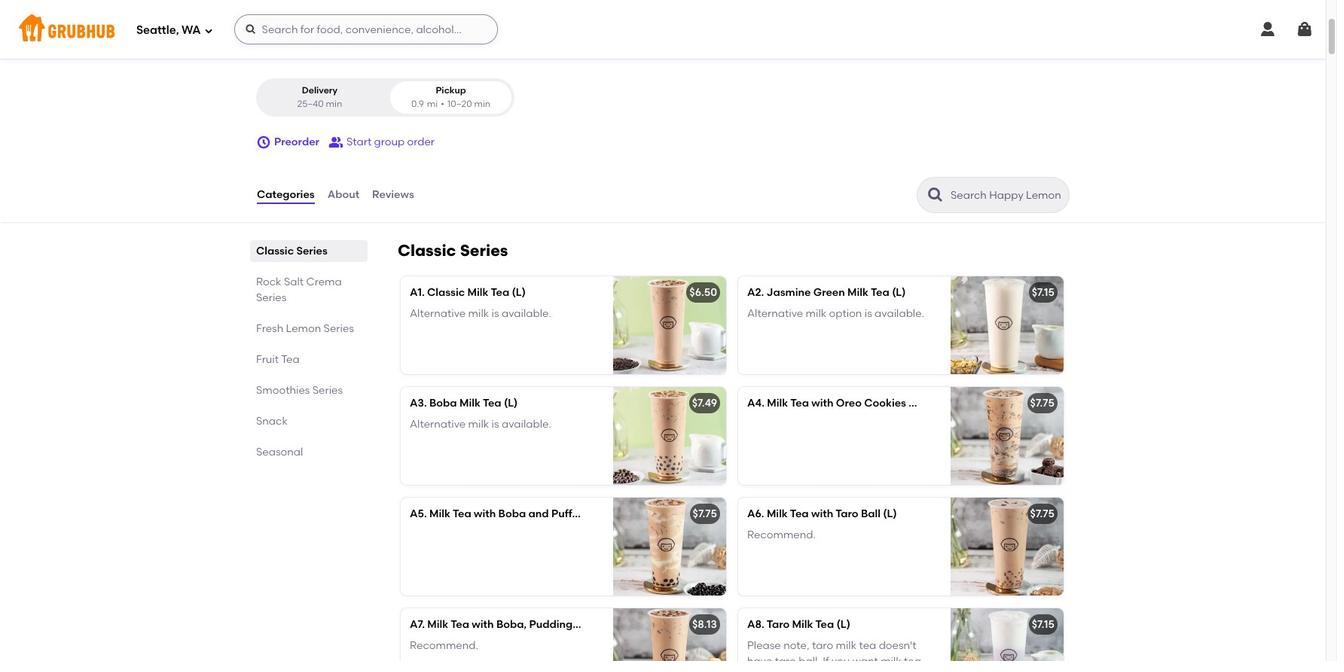 Task type: vqa. For each thing, say whether or not it's contained in the screenshot.
Add associated with 9
no



Task type: locate. For each thing, give the bounding box(es) containing it.
available.
[[502, 308, 552, 321], [875, 308, 925, 321], [502, 419, 552, 431]]

91 right delivery
[[506, 46, 517, 59]]

series inside tab
[[297, 245, 328, 258]]

2 min from the left
[[474, 98, 491, 109]]

on
[[423, 47, 436, 58]]

0 vertical spatial order
[[565, 47, 589, 58]]

delivery
[[302, 85, 338, 96]]

classic series inside tab
[[256, 245, 328, 258]]

alternative
[[410, 308, 466, 321], [748, 308, 804, 321], [410, 419, 466, 431]]

milk
[[468, 286, 489, 299], [848, 286, 869, 299], [460, 397, 481, 410], [767, 397, 788, 410], [430, 508, 451, 521], [767, 508, 788, 521], [428, 619, 449, 632], [793, 619, 814, 632]]

with
[[812, 397, 834, 410], [474, 508, 496, 521], [812, 508, 834, 521], [472, 619, 494, 632]]

0 vertical spatial taro
[[812, 640, 834, 653]]

pudding
[[529, 619, 573, 632]]

0 horizontal spatial recommend.
[[410, 640, 479, 653]]

main navigation navigation
[[0, 0, 1326, 59]]

series up crema
[[297, 245, 328, 258]]

a4. milk tea with oreo cookies and puff cream (l)
[[748, 397, 1007, 410]]

available. down the a1. classic milk tea (l)
[[502, 308, 552, 321]]

0 vertical spatial recommend.
[[748, 529, 816, 542]]

tea
[[491, 286, 510, 299], [871, 286, 890, 299], [281, 354, 300, 366], [483, 397, 502, 410], [791, 397, 809, 410], [453, 508, 472, 521], [790, 508, 809, 521], [451, 619, 470, 632], [816, 619, 834, 632]]

star icon image
[[256, 45, 271, 60]]

1 horizontal spatial 91
[[506, 46, 517, 59]]

and
[[909, 397, 930, 410], [529, 508, 549, 521], [575, 619, 596, 632]]

Search for food, convenience, alcohol... search field
[[234, 14, 498, 44]]

series right lemon
[[324, 323, 354, 335]]

1 vertical spatial alternative milk is available.
[[410, 419, 552, 431]]

alternative for jasmine
[[748, 308, 804, 321]]

17105 southcenter pkwy button
[[274, 22, 396, 39]]

0 vertical spatial $7.15
[[1032, 286, 1055, 299]]

taro down note,
[[775, 655, 797, 662]]

1 vertical spatial boba
[[499, 508, 526, 521]]

$7.15 for alternative milk option is available.
[[1032, 286, 1055, 299]]

classic up the rock
[[256, 245, 294, 258]]

categories
[[257, 188, 315, 201]]

min down the delivery
[[326, 98, 342, 109]]

recommend. down a6.
[[748, 529, 816, 542]]

subscription pass image
[[256, 25, 271, 37]]

1 vertical spatial cream
[[575, 508, 611, 521]]

fruit tea tab
[[256, 352, 362, 368]]

milk right a7.
[[428, 619, 449, 632]]

available. for $6.50
[[502, 308, 552, 321]]

1 vertical spatial $7.15
[[1032, 619, 1055, 632]]

$7.49
[[692, 397, 717, 410]]

and for pudding
[[575, 619, 596, 632]]

1 horizontal spatial recommend.
[[748, 529, 816, 542]]

order right group in the top left of the page
[[407, 136, 435, 148]]

Search Happy Lemon search field
[[950, 188, 1065, 203]]

a8. taro milk tea (l) image
[[951, 609, 1064, 662]]

min
[[326, 98, 342, 109], [474, 98, 491, 109]]

a1.
[[410, 286, 425, 299]]

91
[[315, 46, 325, 59], [506, 46, 517, 59]]

0 horizontal spatial and
[[529, 508, 549, 521]]

seasonal
[[256, 446, 303, 459]]

0 vertical spatial and
[[909, 397, 930, 410]]

alternative milk is available. down a3. boba milk tea (l)
[[410, 419, 552, 431]]

with left oreo
[[812, 397, 834, 410]]

$8.13
[[693, 619, 717, 632]]

0 vertical spatial alternative milk is available.
[[410, 308, 552, 321]]

a8.
[[748, 619, 765, 632]]

10–20
[[448, 98, 472, 109]]

correct
[[529, 47, 563, 58]]

series
[[460, 241, 508, 260], [297, 245, 328, 258], [256, 292, 287, 305], [324, 323, 354, 335], [313, 384, 343, 397]]

salt
[[284, 276, 304, 289]]

is down the a1. classic milk tea (l)
[[492, 308, 499, 321]]

recommend. for a7.
[[410, 640, 479, 653]]

pickup 0.9 mi • 10–20 min
[[412, 85, 491, 109]]

alternative down a3. on the left of page
[[410, 419, 466, 431]]

1 horizontal spatial cream
[[955, 397, 991, 410]]

1 vertical spatial puff
[[552, 508, 572, 521]]

classic inside tab
[[256, 245, 294, 258]]

0 vertical spatial boba
[[430, 397, 457, 410]]

ball
[[861, 508, 881, 521]]

90
[[397, 46, 410, 59]]

option group
[[256, 79, 515, 117]]

svg image
[[1259, 20, 1277, 38], [1296, 20, 1314, 38], [245, 23, 257, 35], [204, 26, 213, 35]]

0 horizontal spatial min
[[326, 98, 342, 109]]

milk up note,
[[793, 619, 814, 632]]

taro right a8.
[[767, 619, 790, 632]]

alternative for boba
[[410, 419, 466, 431]]

milk down doesn't
[[881, 655, 902, 662]]

have
[[748, 655, 773, 662]]

(294)
[[280, 46, 306, 59]]

with right a5.
[[474, 508, 496, 521]]

a3.
[[410, 397, 427, 410]]

series down the rock
[[256, 292, 287, 305]]

0 horizontal spatial puff
[[552, 508, 572, 521]]

milk down a3. boba milk tea (l)
[[468, 419, 489, 431]]

oreo
[[836, 397, 862, 410]]

southcenter
[[303, 24, 366, 37]]

is
[[492, 308, 499, 321], [865, 308, 873, 321], [492, 419, 499, 431]]

1 horizontal spatial boba
[[499, 508, 526, 521]]

recommend. for a6.
[[748, 529, 816, 542]]

is down a3. boba milk tea (l)
[[492, 419, 499, 431]]

$7.75 for a6. milk tea with taro ball (l)
[[1031, 508, 1055, 521]]

taro
[[812, 640, 834, 653], [775, 655, 797, 662]]

milk up you
[[836, 640, 857, 653]]

2 vertical spatial and
[[575, 619, 596, 632]]

a3. boba milk tea (l) image
[[613, 387, 727, 485]]

reviews button
[[372, 168, 415, 222]]

1 vertical spatial recommend.
[[410, 640, 479, 653]]

0 horizontal spatial order
[[407, 136, 435, 148]]

1 min from the left
[[326, 98, 342, 109]]

want
[[853, 655, 879, 662]]

milk
[[468, 308, 489, 321], [806, 308, 827, 321], [468, 419, 489, 431], [836, 640, 857, 653], [881, 655, 902, 662]]

$7.75
[[1031, 397, 1055, 410], [693, 508, 717, 521], [1031, 508, 1055, 521]]

milk down the a1. classic milk tea (l)
[[468, 308, 489, 321]]

milk down a2. jasmine green milk tea (l)
[[806, 308, 827, 321]]

taro
[[836, 508, 859, 521], [767, 619, 790, 632]]

classic series up the a1. classic milk tea (l)
[[398, 241, 508, 260]]

alternative milk is available. down the a1. classic milk tea (l)
[[410, 308, 552, 321]]

if
[[823, 655, 829, 662]]

recommend. down a7.
[[410, 640, 479, 653]]

available. right option
[[875, 308, 925, 321]]

1 alternative milk is available. from the top
[[410, 308, 552, 321]]

taro left ball
[[836, 508, 859, 521]]

a5. milk tea with boba and puff cream (l)
[[410, 508, 627, 521]]

a7. milk tea with boba, pudding and lychee jelly (l)
[[410, 619, 678, 632]]

order right correct
[[565, 47, 589, 58]]

alternative down a1.
[[410, 308, 466, 321]]

seattle,
[[136, 23, 179, 37]]

0 vertical spatial cream
[[955, 397, 991, 410]]

4
[[271, 46, 277, 59]]

on time delivery
[[423, 47, 494, 58]]

0 horizontal spatial taro
[[775, 655, 797, 662]]

doesn't
[[879, 640, 917, 653]]

series up snack tab in the left of the page
[[313, 384, 343, 397]]

1 vertical spatial order
[[407, 136, 435, 148]]

(l)
[[512, 286, 526, 299], [892, 286, 906, 299], [504, 397, 518, 410], [994, 397, 1007, 410], [613, 508, 627, 521], [884, 508, 897, 521], [664, 619, 678, 632], [837, 619, 851, 632]]

group
[[374, 136, 405, 148]]

91 down the 17105 southcenter pkwy "button"
[[315, 46, 325, 59]]

91 for correct order
[[506, 46, 517, 59]]

1 $7.15 from the top
[[1032, 286, 1055, 299]]

0 vertical spatial taro
[[836, 508, 859, 521]]

green
[[814, 286, 845, 299]]

0 horizontal spatial taro
[[767, 619, 790, 632]]

$7.75 for a4. milk tea with oreo cookies and puff cream (l)
[[1031, 397, 1055, 410]]

classic series up salt
[[256, 245, 328, 258]]

2 91 from the left
[[506, 46, 517, 59]]

boba
[[430, 397, 457, 410], [499, 508, 526, 521]]

snack tab
[[256, 414, 362, 430]]

1 horizontal spatial taro
[[836, 508, 859, 521]]

1 91 from the left
[[315, 46, 325, 59]]

1 horizontal spatial puff
[[932, 397, 953, 410]]

2 horizontal spatial and
[[909, 397, 930, 410]]

a2.
[[748, 286, 764, 299]]

0 horizontal spatial 91
[[315, 46, 325, 59]]

preorder button
[[256, 129, 320, 156]]

with left boba, on the left of page
[[472, 619, 494, 632]]

2 alternative milk is available. from the top
[[410, 419, 552, 431]]

a2. jasmine green milk tea (l)
[[748, 286, 906, 299]]

2 $7.15 from the top
[[1032, 619, 1055, 632]]

with left ball
[[812, 508, 834, 521]]

reviews
[[372, 188, 414, 201]]

alternative down jasmine
[[748, 308, 804, 321]]

a4. milk tea with oreo cookies and puff cream (l) image
[[951, 387, 1064, 485]]

1 horizontal spatial min
[[474, 98, 491, 109]]

classic
[[398, 241, 456, 260], [256, 245, 294, 258], [427, 286, 465, 299]]

order
[[565, 47, 589, 58], [407, 136, 435, 148]]

start group order button
[[329, 129, 435, 156]]

1 horizontal spatial and
[[575, 619, 596, 632]]

cookies
[[865, 397, 907, 410]]

option group containing delivery 25–40 min
[[256, 79, 515, 117]]

1 horizontal spatial order
[[565, 47, 589, 58]]

min right 10–20
[[474, 98, 491, 109]]

available. down a3. boba milk tea (l)
[[502, 419, 552, 431]]

people icon image
[[329, 135, 344, 150]]

with for oreo
[[812, 397, 834, 410]]

taro up if at the right of page
[[812, 640, 834, 653]]

switch location button
[[402, 22, 482, 39]]

please
[[748, 640, 781, 653]]

0 horizontal spatial classic series
[[256, 245, 328, 258]]

with for taro
[[812, 508, 834, 521]]



Task type: describe. For each thing, give the bounding box(es) containing it.
series inside "tab"
[[313, 384, 343, 397]]

seattle, wa
[[136, 23, 201, 37]]

mi
[[427, 98, 438, 109]]

start group order
[[347, 136, 435, 148]]

1 horizontal spatial classic series
[[398, 241, 508, 260]]

milk right a1.
[[468, 286, 489, 299]]

food
[[365, 47, 385, 58]]

1 horizontal spatial taro
[[812, 640, 834, 653]]

1 vertical spatial and
[[529, 508, 549, 521]]

classic right a1.
[[427, 286, 465, 299]]

rock salt crema series
[[256, 276, 342, 305]]

fresh
[[256, 323, 284, 335]]

milk right a6.
[[767, 508, 788, 521]]

91 for good food
[[315, 46, 325, 59]]

ball.
[[799, 655, 821, 662]]

switch location
[[403, 24, 481, 37]]

alternative milk is available. for classic
[[410, 308, 552, 321]]

switch
[[403, 24, 437, 37]]

$6.50
[[690, 286, 717, 299]]

classic up a1.
[[398, 241, 456, 260]]

a7.
[[410, 619, 425, 632]]

series inside rock salt crema series
[[256, 292, 287, 305]]

crema
[[306, 276, 342, 289]]

milk for boba
[[468, 419, 489, 431]]

good food
[[338, 47, 385, 58]]

a2. jasmine green milk tea (l) image
[[951, 277, 1064, 375]]

fruit
[[256, 354, 279, 366]]

17105
[[275, 24, 301, 37]]

lemon
[[286, 323, 321, 335]]

fruit tea
[[256, 354, 300, 366]]

good
[[338, 47, 363, 58]]

milk right a3. on the left of page
[[460, 397, 481, 410]]

delivery
[[460, 47, 494, 58]]

smoothies series tab
[[256, 383, 362, 399]]

pickup
[[436, 85, 466, 96]]

0 horizontal spatial boba
[[430, 397, 457, 410]]

preorder
[[274, 136, 320, 148]]

option
[[829, 308, 862, 321]]

1 vertical spatial taro
[[775, 655, 797, 662]]

jelly
[[637, 619, 661, 632]]

delivery 25–40 min
[[297, 85, 342, 109]]

please note, taro milk tea doesn't have taro ball. if you want milk te
[[748, 640, 928, 662]]

with for boba,
[[472, 619, 494, 632]]

alternative for classic
[[410, 308, 466, 321]]

tea
[[859, 640, 877, 653]]

about button
[[327, 168, 360, 222]]

categories button
[[256, 168, 316, 222]]

smoothies
[[256, 384, 310, 397]]

rock salt crema series tab
[[256, 274, 362, 306]]

25–40
[[297, 98, 324, 109]]

a6.
[[748, 508, 765, 521]]

milk right a5.
[[430, 508, 451, 521]]

milk for jasmine
[[806, 308, 827, 321]]

milk right a4.
[[767, 397, 788, 410]]

1 vertical spatial taro
[[767, 619, 790, 632]]

tea inside tab
[[281, 354, 300, 366]]

classic series tab
[[256, 243, 362, 259]]

location
[[439, 24, 481, 37]]

min inside pickup 0.9 mi • 10–20 min
[[474, 98, 491, 109]]

a1. classic milk tea (l) image
[[613, 277, 727, 375]]

smoothies series
[[256, 384, 343, 397]]

a8. taro milk tea (l)
[[748, 619, 851, 632]]

start
[[347, 136, 372, 148]]

search icon image
[[927, 186, 945, 204]]

note,
[[784, 640, 810, 653]]

17105 southcenter pkwy
[[275, 24, 395, 37]]

0.9
[[412, 98, 424, 109]]

is for $7.49
[[492, 419, 499, 431]]

$7.15 for please note, taro milk tea doesn't have taro ball. if you want milk te
[[1032, 619, 1055, 632]]

svg image
[[256, 135, 271, 150]]

milk up option
[[848, 286, 869, 299]]

lychee
[[598, 619, 635, 632]]

fresh lemon series tab
[[256, 321, 362, 337]]

a7. milk tea with boba, pudding and lychee jelly (l) image
[[613, 609, 727, 662]]

a4.
[[748, 397, 765, 410]]

a5. milk tea with boba and puff cream (l) image
[[613, 498, 727, 596]]

alternative milk is available. for boba
[[410, 419, 552, 431]]

time
[[438, 47, 458, 58]]

rock
[[256, 276, 282, 289]]

wa
[[182, 23, 201, 37]]

a1. classic milk tea (l)
[[410, 286, 526, 299]]

fresh lemon series
[[256, 323, 354, 335]]

series up the a1. classic milk tea (l)
[[460, 241, 508, 260]]

seasonal tab
[[256, 445, 362, 461]]

order inside button
[[407, 136, 435, 148]]

correct order
[[529, 47, 589, 58]]

boba,
[[497, 619, 527, 632]]

alternative milk option is available.
[[748, 308, 925, 321]]

with for boba
[[474, 508, 496, 521]]

and for cookies
[[909, 397, 930, 410]]

snack
[[256, 415, 288, 428]]

available. for $7.49
[[502, 419, 552, 431]]

min inside delivery 25–40 min
[[326, 98, 342, 109]]

milk for classic
[[468, 308, 489, 321]]

0 horizontal spatial cream
[[575, 508, 611, 521]]

about
[[328, 188, 360, 201]]

you
[[832, 655, 850, 662]]

is for $6.50
[[492, 308, 499, 321]]

jasmine
[[767, 286, 811, 299]]

is right option
[[865, 308, 873, 321]]

0 vertical spatial puff
[[932, 397, 953, 410]]

a6. milk tea with taro ball (l)
[[748, 508, 897, 521]]

•
[[441, 98, 445, 109]]

pkwy
[[369, 24, 395, 37]]

a6. milk tea with taro ball (l) image
[[951, 498, 1064, 596]]

a3. boba milk tea (l)
[[410, 397, 518, 410]]

a5.
[[410, 508, 427, 521]]



